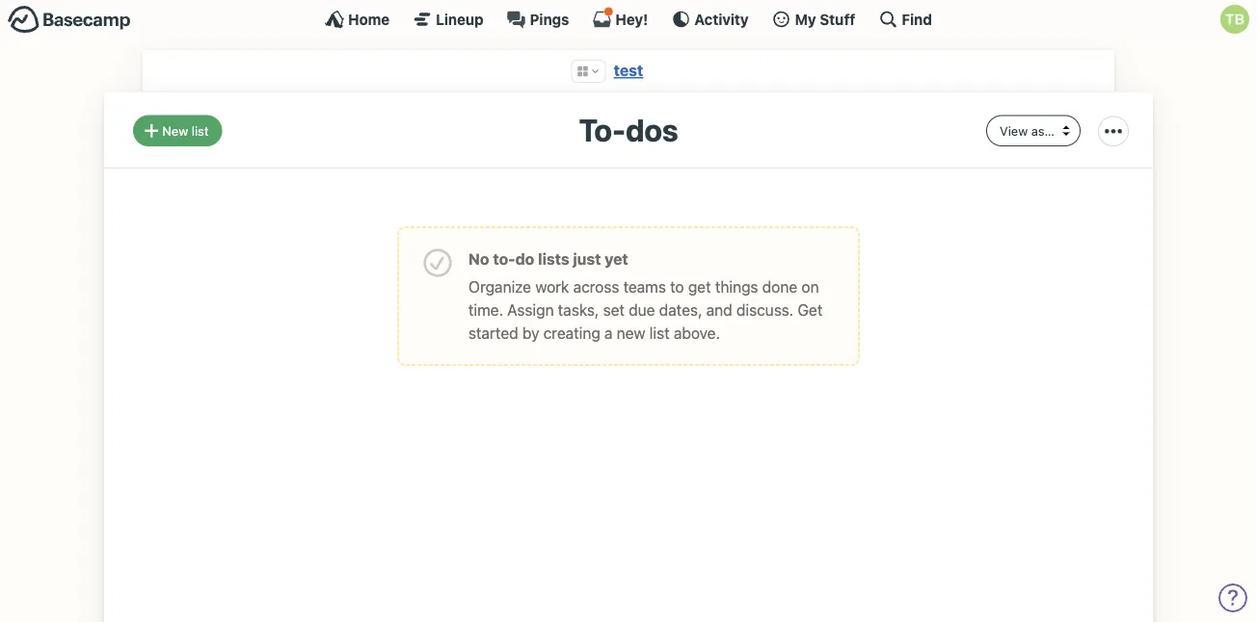 Task type: describe. For each thing, give the bounding box(es) containing it.
assign
[[507, 301, 554, 319]]

main element
[[0, 0, 1257, 38]]

0 vertical spatial list
[[192, 123, 209, 138]]

lineup link
[[413, 10, 484, 29]]

to-
[[579, 111, 626, 148]]

hey! button
[[592, 7, 648, 29]]

pings
[[530, 11, 569, 27]]

no to-do lists just yet organize work across teams to get things done on time. assign tasks, set due dates, and discuss. get started by creating a new list above.
[[469, 250, 823, 343]]

get
[[798, 301, 823, 319]]

started
[[469, 324, 518, 343]]

creating
[[543, 324, 600, 343]]

my stuff button
[[772, 10, 855, 29]]

things
[[715, 278, 758, 296]]

as…
[[1031, 123, 1055, 138]]

organize
[[469, 278, 531, 296]]

hey!
[[615, 11, 648, 27]]

view
[[1000, 123, 1028, 138]]

test link
[[614, 61, 643, 80]]

find button
[[879, 10, 932, 29]]

and
[[706, 301, 732, 319]]

on
[[802, 278, 819, 296]]

find
[[902, 11, 932, 27]]

to-dos
[[579, 111, 678, 148]]

my
[[795, 11, 816, 27]]

work
[[535, 278, 569, 296]]

due
[[629, 301, 655, 319]]

test
[[614, 61, 643, 80]]

to-
[[493, 250, 515, 268]]

yet
[[605, 250, 628, 268]]

above.
[[674, 324, 720, 343]]

discuss.
[[736, 301, 794, 319]]

time.
[[469, 301, 503, 319]]

new
[[162, 123, 188, 138]]

done
[[762, 278, 797, 296]]

a
[[604, 324, 613, 343]]

new list link
[[133, 115, 222, 146]]

view as…
[[1000, 123, 1055, 138]]

activity
[[694, 11, 749, 27]]



Task type: locate. For each thing, give the bounding box(es) containing it.
home link
[[325, 10, 390, 29]]

pings button
[[507, 10, 569, 29]]

new list
[[162, 123, 209, 138]]

list inside 'no to-do lists just yet organize work across teams to get things done on time. assign tasks, set due dates, and discuss. get started by creating a new list above.'
[[650, 324, 670, 343]]

my stuff
[[795, 11, 855, 27]]

home
[[348, 11, 390, 27]]

list right new
[[650, 324, 670, 343]]

new
[[617, 324, 645, 343]]

do
[[515, 250, 534, 268]]

view as… button
[[986, 115, 1081, 146]]

tasks,
[[558, 301, 599, 319]]

lists
[[538, 250, 569, 268]]

1 horizontal spatial list
[[650, 324, 670, 343]]

1 vertical spatial list
[[650, 324, 670, 343]]

by
[[522, 324, 539, 343]]

get
[[688, 278, 711, 296]]

dates,
[[659, 301, 702, 319]]

list
[[192, 123, 209, 138], [650, 324, 670, 343]]

teams
[[623, 278, 666, 296]]

switch accounts image
[[8, 5, 131, 35]]

lineup
[[436, 11, 484, 27]]

set
[[603, 301, 625, 319]]

activity link
[[671, 10, 749, 29]]

tim burton image
[[1220, 5, 1249, 34]]

stuff
[[820, 11, 855, 27]]

across
[[573, 278, 619, 296]]

just
[[573, 250, 601, 268]]

no
[[469, 250, 489, 268]]

dos
[[626, 111, 678, 148]]

0 horizontal spatial list
[[192, 123, 209, 138]]

list right new at the top of page
[[192, 123, 209, 138]]

to
[[670, 278, 684, 296]]



Task type: vqa. For each thing, say whether or not it's contained in the screenshot.
notifying
no



